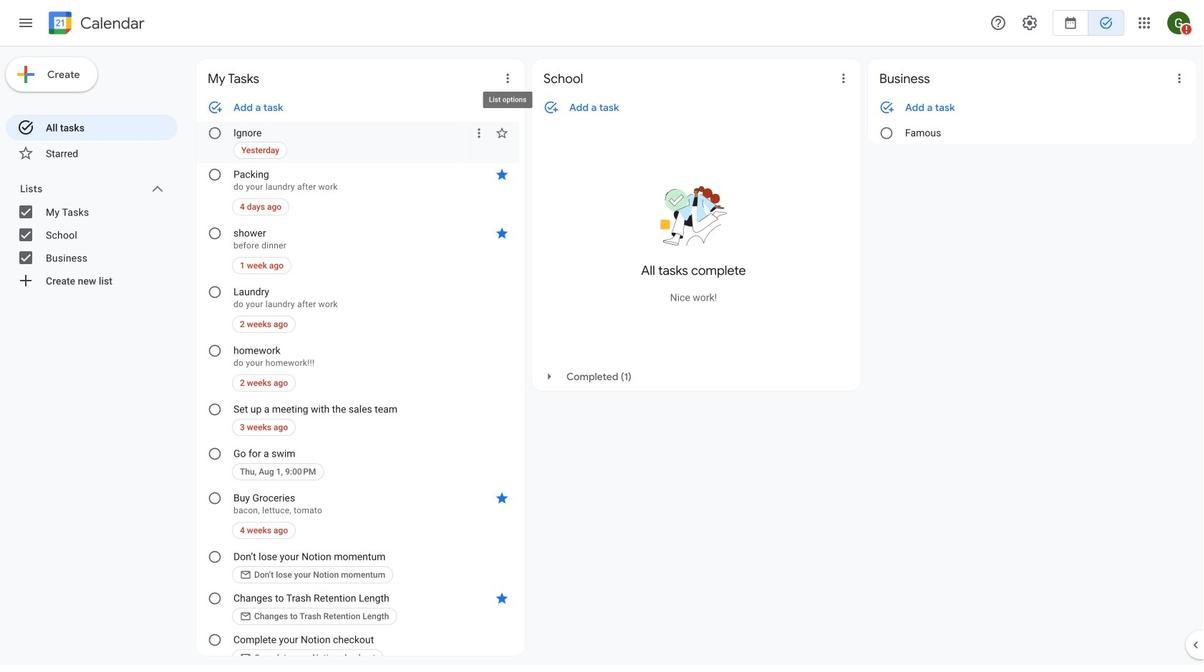 Task type: describe. For each thing, give the bounding box(es) containing it.
tasks sidebar image
[[17, 14, 34, 32]]

heading inside calendar element
[[77, 15, 145, 32]]



Task type: vqa. For each thing, say whether or not it's contained in the screenshot.
"Main drawer" icon
no



Task type: locate. For each thing, give the bounding box(es) containing it.
calendar element
[[46, 9, 145, 40]]

support menu image
[[990, 14, 1008, 32]]

settings menu image
[[1022, 14, 1039, 32]]

heading
[[77, 15, 145, 32]]



